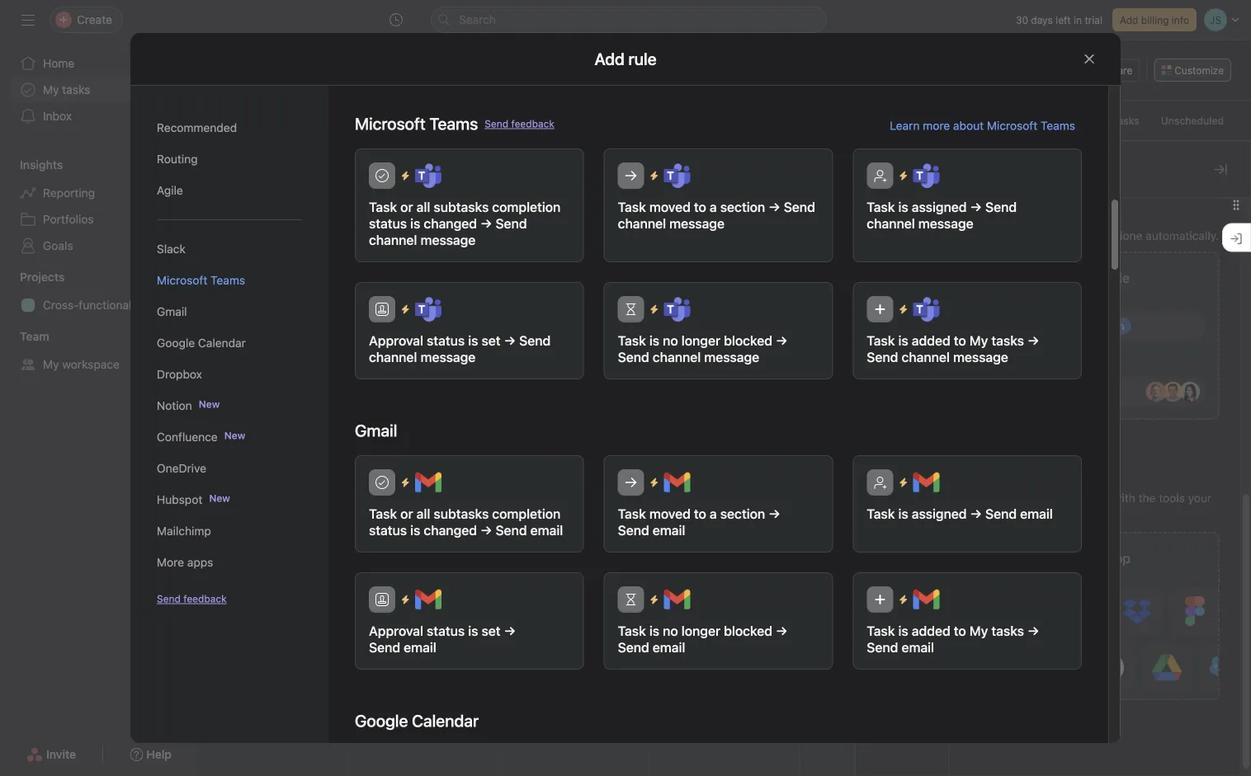 Task type: describe. For each thing, give the bounding box(es) containing it.
a for task is assigned → send email
[[710, 506, 717, 522]]

agile button
[[157, 175, 302, 206]]

send feedback
[[157, 593, 227, 605]]

task is no longer blocked → send channel message
[[618, 333, 788, 365]]

invite button
[[16, 740, 87, 770]]

close details image
[[1214, 163, 1227, 176]]

high
[[1103, 321, 1124, 333]]

add app button
[[962, 533, 1226, 701]]

draft project brief
[[964, 215, 1048, 227]]

task for task is no longer blocked → send email
[[618, 623, 646, 639]]

→ inside task is added to my tasks → send channel message
[[1027, 333, 1039, 349]]

calendar inside button
[[198, 336, 246, 350]]

task moved to a section → send email button
[[604, 456, 833, 553]]

changed for send email
[[424, 523, 477, 538]]

feedback inside microsoft teams send feedback
[[511, 118, 554, 130]]

set for send email
[[482, 623, 501, 639]]

task for task is assigned → send email
[[867, 506, 895, 522]]

wed 18
[[663, 149, 686, 189]]

google calendar button
[[157, 328, 302, 359]]

agile
[[157, 184, 183, 197]]

about
[[953, 119, 984, 132]]

gmail rules image for or
[[415, 470, 441, 496]]

1 horizontal spatial gmail
[[355, 421, 397, 440]]

tools
[[1159, 492, 1185, 505]]

→ inside task is no longer blocked → send channel message
[[776, 333, 788, 349]]

build integrated workflows with the tools your team uses the most.
[[969, 492, 1212, 524]]

send inside task is added to my tasks → send channel message
[[867, 349, 898, 365]]

previous week image
[[394, 114, 407, 127]]

gmail rules image for added
[[913, 587, 939, 613]]

insights
[[20, 158, 63, 172]]

hide sidebar image
[[21, 13, 35, 26]]

send email inside task is no longer blocked → send email
[[618, 640, 685, 656]]

dropbox
[[157, 368, 202, 381]]

is inside approval status is set → send channel message
[[468, 333, 478, 349]]

send inside task moved to a section → send channel message
[[784, 199, 815, 215]]

my tasks link
[[10, 77, 188, 103]]

search button
[[431, 7, 827, 33]]

projects button
[[0, 269, 65, 286]]

add app
[[1078, 551, 1131, 567]]

subtasks for send email
[[434, 506, 489, 522]]

send inside task is assigned → send channel message
[[985, 199, 1017, 215]]

workspace
[[62, 358, 120, 371]]

october
[[445, 111, 504, 130]]

recommended
[[157, 121, 237, 135]]

no for send
[[663, 333, 678, 349]]

files
[[431, 78, 457, 92]]

0 vertical spatial project
[[991, 215, 1023, 227]]

task is assigned → send channel message button
[[853, 149, 1082, 262]]

routing
[[157, 152, 198, 166]]

add rule
[[594, 49, 657, 68]]

moved for task moved to a section → send channel message
[[649, 199, 691, 215]]

send email inside approval status is set → send email
[[369, 640, 436, 656]]

is inside task is added to my tasks → send channel message
[[898, 333, 908, 349]]

in
[[1074, 14, 1082, 26]]

today
[[347, 115, 375, 126]]

my inside "task is added to my tasks → send email"
[[969, 623, 988, 639]]

set for send
[[482, 333, 501, 349]]

home link
[[10, 50, 188, 77]]

my inside my workspace link
[[43, 358, 59, 371]]

plan
[[175, 298, 198, 312]]

channel message inside task is no longer blocked → send channel message
[[653, 349, 759, 365]]

reporting link
[[10, 180, 188, 206]]

gmail rules image for is
[[664, 587, 690, 613]]

sat
[[1114, 149, 1134, 161]]

microsoft teams image for to
[[664, 163, 690, 189]]

→ inside task is no longer blocked → send email
[[776, 623, 788, 639]]

task for task moved to a section → send channel message
[[618, 199, 646, 215]]

gmail button
[[157, 296, 302, 328]]

section for send email
[[720, 506, 765, 522]]

onedrive
[[157, 462, 206, 475]]

cross-functional project plan
[[43, 298, 198, 312]]

dropbox button
[[157, 359, 302, 390]]

your inside build integrated workflows with the tools your team uses the most.
[[1188, 492, 1212, 505]]

draft
[[964, 215, 988, 227]]

channel message inside task is assigned → send channel message
[[867, 216, 973, 231]]

task moved to a section → send channel message
[[618, 199, 815, 231]]

0 vertical spatial send feedback link
[[485, 116, 554, 131]]

subtasks for send
[[434, 199, 489, 215]]

new for confluence
[[224, 430, 245, 441]]

more apps button
[[157, 547, 302, 578]]

gmail inside button
[[157, 305, 187, 319]]

teams element
[[0, 322, 198, 381]]

calendar link
[[362, 78, 412, 100]]

reporting
[[43, 186, 95, 200]]

files link
[[431, 78, 457, 100]]

board
[[310, 78, 343, 92]]

brief
[[1026, 215, 1048, 227]]

confluence
[[157, 430, 218, 444]]

moved for task moved to a section → send email
[[649, 506, 691, 522]]

mailchimp button
[[157, 516, 302, 547]]

approval status is set → send channel message button
[[355, 282, 584, 380]]

microsoft teams image for is
[[415, 296, 441, 323]]

→ inside task is assigned → send email button
[[970, 506, 982, 522]]

new for notion
[[199, 399, 220, 410]]

trial
[[1085, 14, 1102, 26]]

task moved to a section → send channel message button
[[604, 149, 833, 262]]

close this dialog image
[[1083, 52, 1096, 66]]

task moved to a section → send email
[[618, 506, 780, 538]]

task is added to my tasks → send channel message
[[867, 333, 1039, 365]]

30
[[1016, 14, 1028, 26]]

1 vertical spatial rule
[[1106, 271, 1130, 286]]

task is assigned → send channel message
[[867, 199, 1017, 231]]

task for task is no longer blocked → send channel message
[[618, 333, 646, 349]]

→ inside approval status is set → send email
[[504, 623, 516, 639]]

send inside approval status is set → send channel message
[[519, 333, 551, 349]]

more
[[923, 119, 950, 132]]

home
[[43, 57, 74, 70]]

1 horizontal spatial calendar
[[362, 78, 412, 92]]

onedrive button
[[157, 453, 302, 484]]

1 vertical spatial project
[[135, 298, 172, 312]]

added for send email
[[912, 623, 950, 639]]

is inside task is no longer blocked → send channel message
[[649, 333, 659, 349]]

most.
[[1047, 510, 1077, 524]]

next week image
[[420, 114, 434, 127]]

task is added to my tasks → send channel message button
[[853, 282, 1082, 380]]

search
[[459, 13, 496, 26]]

slack
[[157, 242, 186, 256]]

notion
[[157, 399, 192, 413]]

added for send
[[912, 333, 950, 349]]

is inside "task is added to my tasks → send email"
[[898, 623, 908, 639]]

send email inside the task moved to a section → send email
[[618, 523, 685, 538]]

billing
[[1141, 14, 1169, 26]]

learn more about microsoft teams link
[[890, 119, 1075, 132]]

info
[[1172, 14, 1189, 26]]

1 horizontal spatial rules
[[969, 205, 1003, 220]]

microsoft teams
[[157, 274, 245, 287]]

section for send
[[720, 199, 765, 215]]

0 horizontal spatial your
[[1060, 229, 1084, 243]]

status inside approval status is set → send email
[[427, 623, 465, 639]]

fields
[[896, 219, 922, 231]]

board link
[[310, 78, 343, 100]]

learn more about microsoft teams
[[890, 119, 1075, 132]]

task for task is added to my tasks → send channel message
[[867, 333, 895, 349]]

assigned for send email
[[912, 506, 967, 522]]

task is no longer blocked → send email button
[[604, 573, 833, 670]]

approval for approval status is set → send email
[[369, 623, 423, 639]]

google
[[157, 336, 195, 350]]

thu
[[813, 149, 835, 161]]

longer for send email
[[681, 623, 720, 639]]

status inside task or all subtasks completion status is changed → send email
[[369, 523, 407, 538]]

microsoft teams image for assigned
[[913, 163, 939, 189]]

approval status is set → send email button
[[355, 573, 584, 670]]

0 horizontal spatial rule
[[1003, 229, 1023, 243]]

insights element
[[0, 150, 198, 262]]

→ inside task or all subtasks completion status is changed → send email
[[480, 523, 492, 538]]

approval status is set → send email
[[369, 623, 516, 656]]

0 horizontal spatial rules
[[889, 300, 915, 312]]

projects element
[[0, 262, 198, 322]]

google calendar
[[157, 336, 246, 350]]

blocked for task is no longer blocked → send email
[[724, 623, 772, 639]]

status inside approval status is set → send channel message
[[427, 333, 465, 349]]

to inside task moved to a section → send channel message
[[694, 199, 706, 215]]



Task type: locate. For each thing, give the bounding box(es) containing it.
my inside my tasks link
[[43, 83, 59, 97]]

1 horizontal spatial project
[[991, 215, 1023, 227]]

1 approval from the top
[[369, 333, 423, 349]]

0 vertical spatial your
[[1060, 229, 1084, 243]]

send inside microsoft teams send feedback
[[485, 118, 508, 130]]

microsoft teams image inside task is no longer blocked → send channel message button
[[664, 296, 690, 323]]

task is no longer blocked → send channel message button
[[604, 282, 833, 380]]

0 vertical spatial longer
[[681, 333, 720, 349]]

status
[[369, 216, 407, 231], [427, 333, 465, 349], [369, 523, 407, 538], [427, 623, 465, 639]]

new inside hubspot new
[[209, 493, 230, 504]]

or for task or all subtasks completion status is changed → send email
[[400, 506, 413, 522]]

with
[[1113, 492, 1135, 505]]

1 vertical spatial changed
[[424, 523, 477, 538]]

0 horizontal spatial feedback
[[183, 593, 227, 605]]

microsoft teams image for added
[[913, 296, 939, 323]]

microsoft teams image inside task is assigned → send channel message button
[[913, 163, 939, 189]]

0 vertical spatial calendar
[[362, 78, 412, 92]]

→
[[769, 199, 780, 215], [970, 199, 982, 215], [480, 216, 492, 231], [504, 333, 516, 349], [776, 333, 788, 349], [1027, 333, 1039, 349], [769, 506, 780, 522], [970, 506, 982, 522], [480, 523, 492, 538], [504, 623, 516, 639], [776, 623, 788, 639], [1027, 623, 1039, 639]]

microsoft teams image
[[664, 163, 690, 189], [913, 163, 939, 189], [415, 296, 441, 323], [664, 296, 690, 323], [913, 296, 939, 323]]

0 horizontal spatial the
[[1027, 510, 1044, 524]]

insights button
[[0, 157, 63, 173]]

1 vertical spatial the
[[1027, 510, 1044, 524]]

subtasks
[[434, 199, 489, 215], [434, 506, 489, 522]]

to
[[694, 199, 706, 215], [1026, 229, 1037, 243], [1082, 319, 1093, 333], [954, 333, 966, 349], [694, 506, 706, 522], [954, 623, 966, 639]]

task for task is assigned → send channel message
[[867, 199, 895, 215]]

2 set from the top
[[482, 623, 501, 639]]

gmail rules image for assigned
[[913, 470, 939, 496]]

moved
[[649, 199, 691, 215], [649, 506, 691, 522]]

to inside "task is added to my tasks → send email"
[[954, 623, 966, 639]]

teams inside the microsoft teams button
[[211, 274, 245, 287]]

new up onedrive button
[[224, 430, 245, 441]]

0 vertical spatial a
[[710, 199, 717, 215]]

0 horizontal spatial apps
[[890, 381, 914, 392]]

0 vertical spatial subtasks
[[434, 199, 489, 215]]

longer for send
[[681, 333, 720, 349]]

0 vertical spatial tasks
[[62, 83, 90, 97]]

build
[[969, 492, 995, 505]]

→ inside approval status is set → send channel message
[[504, 333, 516, 349]]

channel message inside approval status is set → send channel message
[[369, 349, 476, 365]]

18
[[663, 169, 680, 189]]

project left brief
[[991, 215, 1023, 227]]

completion inside task or all subtasks completion status is changed → send email
[[492, 506, 561, 522]]

tue
[[512, 149, 532, 161]]

microsoft teams button
[[157, 265, 302, 296]]

subtasks inside task or all subtasks completion status is changed → send email
[[434, 506, 489, 522]]

microsoft teams image down wed
[[664, 163, 690, 189]]

1 vertical spatial feedback
[[183, 593, 227, 605]]

1 all from the top
[[416, 199, 430, 215]]

tasks
[[62, 83, 90, 97], [991, 333, 1024, 349], [991, 623, 1024, 639]]

task is no longer blocked → send email
[[618, 623, 788, 656]]

apps down task is added to my tasks → send channel message
[[890, 381, 914, 392]]

1 vertical spatial no
[[663, 623, 678, 639]]

task inside task is added to my tasks → send channel message
[[867, 333, 895, 349]]

app
[[1106, 551, 1131, 567]]

1 vertical spatial new
[[224, 430, 245, 441]]

assigned left the team in the bottom of the page
[[912, 506, 967, 522]]

rule down draft project brief on the top right of the page
[[1003, 229, 1023, 243]]

microsoft up plan on the left top of page
[[157, 274, 207, 287]]

1 horizontal spatial apps
[[969, 467, 1001, 483]]

team
[[969, 510, 995, 524]]

gmail rules image up task or all subtasks completion status is changed → send email
[[415, 470, 441, 496]]

add inside 'button'
[[1078, 551, 1102, 567]]

apps
[[187, 556, 213, 569]]

2 blocked from the top
[[724, 623, 772, 639]]

→ inside the task moved to a section → send email
[[769, 506, 780, 522]]

gmail rules image up task is assigned → send email
[[913, 470, 939, 496]]

0 vertical spatial set
[[482, 333, 501, 349]]

2 section from the top
[[720, 506, 765, 522]]

blocked inside task is no longer blocked → send email
[[724, 623, 772, 639]]

fri
[[963, 149, 979, 161]]

channel message inside task moved to a section → send channel message
[[618, 216, 725, 231]]

changed inside task or all subtasks completion status is changed → send email
[[424, 523, 477, 538]]

priority updated to high
[[994, 319, 1124, 333]]

task inside "task is added to my tasks → send email"
[[867, 623, 895, 639]]

set inside approval status is set → send channel message
[[482, 333, 501, 349]]

1 horizontal spatial send feedback link
[[485, 116, 554, 131]]

your right tools on the right bottom of the page
[[1188, 492, 1212, 505]]

2 longer from the top
[[681, 623, 720, 639]]

completion inside task or all subtasks completion status is changed → send channel message
[[492, 199, 561, 215]]

a
[[710, 199, 717, 215], [993, 229, 999, 243], [710, 506, 717, 522]]

→ inside task is assigned → send channel message
[[970, 199, 982, 215]]

new inside notion new
[[199, 399, 220, 410]]

1 horizontal spatial microsoft
[[987, 119, 1038, 132]]

tasks inside the global element
[[62, 83, 90, 97]]

more apps
[[157, 556, 213, 569]]

0 vertical spatial blocked
[[724, 333, 772, 349]]

1 horizontal spatial the
[[1139, 492, 1156, 505]]

task for task or all subtasks completion status is changed → send email
[[369, 506, 397, 522]]

0 vertical spatial all
[[416, 199, 430, 215]]

tasks for task or all subtasks completion status is changed → send channel message
[[991, 333, 1024, 349]]

channel message inside task or all subtasks completion status is changed → send channel message
[[369, 232, 476, 248]]

1 added from the top
[[912, 333, 950, 349]]

0 horizontal spatial gmail
[[157, 305, 187, 319]]

notion new
[[157, 399, 220, 413]]

left
[[1056, 14, 1071, 26]]

gmail rules image
[[415, 470, 441, 496], [664, 470, 690, 496], [415, 587, 441, 613], [664, 587, 690, 613]]

1 gmail rules image from the top
[[913, 470, 939, 496]]

add inside button
[[1120, 14, 1138, 26]]

is inside task or all subtasks completion status is changed → send channel message
[[410, 216, 420, 231]]

1 horizontal spatial teams
[[1041, 119, 1075, 132]]

1 vertical spatial gmail
[[355, 421, 397, 440]]

1 or from the top
[[400, 199, 413, 215]]

send feedback link up tue
[[485, 116, 554, 131]]

days
[[1031, 14, 1053, 26]]

list
[[271, 78, 290, 92]]

task for task moved to a section → send email
[[618, 506, 646, 522]]

1 completion from the top
[[492, 199, 561, 215]]

0 vertical spatial completion
[[492, 199, 561, 215]]

0 horizontal spatial send feedback link
[[157, 592, 227, 607]]

is inside task or all subtasks completion status is changed → send email
[[410, 523, 420, 538]]

my workspace link
[[10, 352, 188, 378]]

1 vertical spatial your
[[1188, 492, 1212, 505]]

gmail rules image up approval status is set → send email
[[415, 587, 441, 613]]

task inside task or all subtasks completion status is changed → send email
[[369, 506, 397, 522]]

feedback up tue
[[511, 118, 554, 130]]

rules up task is added to my tasks → send channel message
[[889, 300, 915, 312]]

status inside task or all subtasks completion status is changed → send channel message
[[369, 216, 407, 231]]

my workspace
[[43, 358, 120, 371]]

1 vertical spatial microsoft
[[157, 274, 207, 287]]

completion for send
[[492, 199, 561, 215]]

integrated
[[999, 492, 1053, 505]]

task or all subtasks completion status is changed → send channel message button
[[355, 149, 584, 262]]

microsoft inside button
[[157, 274, 207, 287]]

2 gmail rules image from the top
[[913, 587, 939, 613]]

the right with
[[1139, 492, 1156, 505]]

set inside approval status is set → send email
[[482, 623, 501, 639]]

learn
[[890, 119, 920, 132]]

1 assigned from the top
[[912, 199, 967, 215]]

slack button
[[157, 234, 302, 265]]

approval for approval status is set → send channel message
[[369, 333, 423, 349]]

1 horizontal spatial rule
[[1106, 271, 1130, 286]]

is inside task is no longer blocked → send email
[[649, 623, 659, 639]]

task inside task is assigned → send channel message
[[867, 199, 895, 215]]

0 vertical spatial approval
[[369, 333, 423, 349]]

send
[[485, 118, 508, 130], [784, 199, 815, 215], [985, 199, 1017, 215], [496, 216, 527, 231], [519, 333, 551, 349], [618, 349, 649, 365], [867, 349, 898, 365], [157, 593, 181, 605]]

1 vertical spatial rules
[[889, 300, 915, 312]]

send inside task is no longer blocked → send channel message
[[618, 349, 649, 365]]

completion for send email
[[492, 506, 561, 522]]

task for task or all subtasks completion status is changed → send channel message
[[369, 199, 397, 215]]

1 longer from the top
[[681, 333, 720, 349]]

rules left brief
[[969, 205, 1003, 220]]

0 vertical spatial assigned
[[912, 199, 967, 215]]

workflows
[[1056, 492, 1110, 505]]

to inside the task moved to a section → send email
[[694, 506, 706, 522]]

feedback down the apps
[[183, 593, 227, 605]]

a inside the task moved to a section → send email
[[710, 506, 717, 522]]

global element
[[0, 40, 198, 139]]

portfolios link
[[10, 206, 188, 233]]

task is assigned → send email button
[[853, 456, 1082, 553]]

add task
[[238, 115, 279, 126], [406, 269, 454, 283], [556, 269, 604, 283], [707, 269, 755, 283], [857, 269, 905, 283], [1008, 269, 1056, 283]]

1 vertical spatial moved
[[649, 506, 691, 522]]

2 vertical spatial a
[[710, 506, 717, 522]]

or inside task or all subtasks completion status is changed → send channel message
[[400, 199, 413, 215]]

1 horizontal spatial your
[[1188, 492, 1212, 505]]

microsoft teams image for no
[[664, 296, 690, 323]]

microsoft teams image up task is assigned → send channel message
[[913, 163, 939, 189]]

gmail rules image up the task moved to a section → send email
[[664, 470, 690, 496]]

task for task is added to my tasks → send email
[[867, 623, 895, 639]]

microsoft teams image inside approval status is set → send channel message button
[[415, 296, 441, 323]]

google calendar
[[355, 711, 479, 731]]

1 vertical spatial all
[[416, 506, 430, 522]]

approval status is set → send channel message
[[369, 333, 551, 365]]

apps
[[890, 381, 914, 392], [969, 467, 1001, 483]]

or inside task or all subtasks completion status is changed → send email
[[400, 506, 413, 522]]

microsoft right about
[[987, 119, 1038, 132]]

0 horizontal spatial project
[[135, 298, 172, 312]]

2 no from the top
[[663, 623, 678, 639]]

new up confluence new
[[199, 399, 220, 410]]

gmail rules image inside approval status is set → send email button
[[415, 587, 441, 613]]

microsoft
[[987, 119, 1038, 132], [157, 274, 207, 287]]

send email
[[985, 506, 1053, 522], [496, 523, 563, 538], [618, 523, 685, 538], [369, 640, 436, 656], [618, 640, 685, 656], [867, 640, 934, 656]]

1 vertical spatial assigned
[[912, 506, 967, 522]]

apps up build
[[969, 467, 1001, 483]]

tasks inside "task is added to my tasks → send email"
[[991, 623, 1024, 639]]

microsoft teams image up task is added to my tasks → send channel message
[[913, 296, 939, 323]]

gmail
[[157, 305, 187, 319], [355, 421, 397, 440]]

add
[[1120, 14, 1138, 26], [238, 115, 257, 126], [969, 229, 990, 243], [406, 269, 428, 283], [556, 269, 578, 283], [707, 269, 729, 283], [857, 269, 879, 283], [1008, 269, 1029, 283], [1078, 271, 1103, 286], [1078, 551, 1102, 567]]

microsoft teams image inside task moved to a section → send channel message button
[[664, 163, 690, 189]]

task inside task is no longer blocked → send email
[[618, 623, 646, 639]]

channel message inside task is added to my tasks → send channel message
[[902, 349, 1008, 365]]

to inside task is added to my tasks → send channel message
[[954, 333, 966, 349]]

search list box
[[431, 7, 827, 33]]

microsoft teams image inside task is added to my tasks → send channel message button
[[913, 296, 939, 323]]

2 completion from the top
[[492, 506, 561, 522]]

2 subtasks from the top
[[434, 506, 489, 522]]

feedback inside "link"
[[183, 593, 227, 605]]

a for task is assigned → send channel message
[[710, 199, 717, 215]]

→ inside task or all subtasks completion status is changed → send channel message
[[480, 216, 492, 231]]

2 or from the top
[[400, 506, 413, 522]]

0 vertical spatial apps
[[890, 381, 914, 392]]

your right get
[[1060, 229, 1084, 243]]

→ inside "task is added to my tasks → send email"
[[1027, 623, 1039, 639]]

1 vertical spatial set
[[482, 623, 501, 639]]

2 added from the top
[[912, 623, 950, 639]]

gmail rules image inside task is assigned → send email button
[[913, 470, 939, 496]]

tasks for task or all subtasks completion status is changed → send email
[[991, 623, 1024, 639]]

gmail rules image up "task is added to my tasks → send email"
[[913, 587, 939, 613]]

more
[[157, 556, 184, 569]]

calendar up previous week icon
[[362, 78, 412, 92]]

gmail rules image up task is no longer blocked → send email
[[664, 587, 690, 613]]

add billing info button
[[1112, 8, 1197, 31]]

2 assigned from the top
[[912, 506, 967, 522]]

new
[[199, 399, 220, 410], [224, 430, 245, 441], [209, 493, 230, 504]]

2 vertical spatial new
[[209, 493, 230, 504]]

blocked
[[724, 333, 772, 349], [724, 623, 772, 639]]

task or all subtasks completion status is changed → send channel message
[[369, 199, 561, 248]]

added
[[912, 333, 950, 349], [912, 623, 950, 639]]

0 horizontal spatial microsoft
[[157, 274, 207, 287]]

is
[[898, 199, 908, 215], [410, 216, 420, 231], [468, 333, 478, 349], [649, 333, 659, 349], [898, 333, 908, 349], [898, 506, 908, 522], [410, 523, 420, 538], [468, 623, 478, 639], [649, 623, 659, 639], [898, 623, 908, 639]]

longer inside task is no longer blocked → send channel message
[[681, 333, 720, 349]]

task inside task is no longer blocked → send channel message
[[618, 333, 646, 349]]

gmail rules image inside task is no longer blocked → send email button
[[664, 587, 690, 613]]

0 horizontal spatial calendar
[[198, 336, 246, 350]]

new down onedrive button
[[209, 493, 230, 504]]

0 vertical spatial gmail rules image
[[913, 470, 939, 496]]

send feedback link down more apps
[[157, 592, 227, 607]]

0 vertical spatial new
[[199, 399, 220, 410]]

2 changed from the top
[[424, 523, 477, 538]]

changed for send
[[424, 216, 477, 231]]

gmail rules image inside task moved to a section → send email button
[[664, 470, 690, 496]]

10 fields
[[882, 219, 922, 231]]

0 vertical spatial added
[[912, 333, 950, 349]]

0 vertical spatial moved
[[649, 199, 691, 215]]

task inside task moved to a section → send channel message
[[618, 199, 646, 215]]

the down integrated
[[1027, 510, 1044, 524]]

1 blocked from the top
[[724, 333, 772, 349]]

send inside task or all subtasks completion status is changed → send channel message
[[496, 216, 527, 231]]

assigned inside task is assigned → send channel message
[[912, 199, 967, 215]]

1 changed from the top
[[424, 216, 477, 231]]

no for send email
[[663, 623, 678, 639]]

portfolios
[[43, 212, 94, 226]]

your
[[1060, 229, 1084, 243], [1188, 492, 1212, 505]]

section
[[720, 199, 765, 215], [720, 506, 765, 522]]

1 vertical spatial approval
[[369, 623, 423, 639]]

routing button
[[157, 144, 302, 175]]

feedback
[[511, 118, 554, 130], [183, 593, 227, 605]]

all for task or all subtasks completion status is changed → send email
[[416, 506, 430, 522]]

30 days left in trial
[[1016, 14, 1102, 26]]

changed inside task or all subtasks completion status is changed → send channel message
[[424, 216, 477, 231]]

mon
[[362, 149, 386, 161]]

0 vertical spatial feedback
[[511, 118, 554, 130]]

assigned for send
[[912, 199, 967, 215]]

project left plan on the left top of page
[[135, 298, 172, 312]]

2 moved from the top
[[649, 506, 691, 522]]

all for task or all subtasks completion status is changed → send channel message
[[416, 199, 430, 215]]

send email inside "task is added to my tasks → send email"
[[867, 640, 934, 656]]

approval inside approval status is set → send channel message
[[369, 333, 423, 349]]

1 vertical spatial subtasks
[[434, 506, 489, 522]]

19
[[813, 169, 830, 189]]

or
[[400, 199, 413, 215], [400, 506, 413, 522]]

0 vertical spatial teams
[[1041, 119, 1075, 132]]

updated
[[1035, 319, 1079, 333]]

0 vertical spatial no
[[663, 333, 678, 349]]

0 vertical spatial rules
[[969, 205, 1003, 220]]

1 no from the top
[[663, 333, 678, 349]]

1 set from the top
[[482, 333, 501, 349]]

1 vertical spatial gmail rules image
[[913, 587, 939, 613]]

task inside the task moved to a section → send email
[[618, 506, 646, 522]]

0 vertical spatial changed
[[424, 216, 477, 231]]

1 vertical spatial blocked
[[724, 623, 772, 639]]

microsoft teams image up task is no longer blocked → send channel message at the top
[[664, 296, 690, 323]]

rule down "done"
[[1106, 271, 1130, 286]]

1 vertical spatial or
[[400, 506, 413, 522]]

1 moved from the top
[[649, 199, 691, 215]]

is inside task is assigned → send channel message
[[898, 199, 908, 215]]

share button
[[1085, 59, 1140, 82]]

0 horizontal spatial teams
[[211, 274, 245, 287]]

today button
[[340, 109, 382, 132]]

assigned up fields at the top right of page
[[912, 199, 967, 215]]

1 vertical spatial added
[[912, 623, 950, 639]]

1 vertical spatial longer
[[681, 623, 720, 639]]

moved inside task moved to a section → send channel message
[[649, 199, 691, 215]]

1 vertical spatial section
[[720, 506, 765, 522]]

0 vertical spatial section
[[720, 199, 765, 215]]

new for hubspot
[[209, 493, 230, 504]]

1 vertical spatial tasks
[[991, 333, 1024, 349]]

teams
[[1041, 119, 1075, 132], [211, 274, 245, 287]]

gmail rules image for status
[[415, 587, 441, 613]]

my tasks
[[43, 83, 90, 97]]

2 all from the top
[[416, 506, 430, 522]]

subtasks inside task or all subtasks completion status is changed → send channel message
[[434, 199, 489, 215]]

add billing info
[[1120, 14, 1189, 26]]

set
[[482, 333, 501, 349], [482, 623, 501, 639]]

1 subtasks from the top
[[434, 199, 489, 215]]

1 vertical spatial teams
[[211, 274, 245, 287]]

0 vertical spatial rule
[[1003, 229, 1023, 243]]

0 vertical spatial or
[[400, 199, 413, 215]]

my inside task is added to my tasks → send channel message
[[969, 333, 988, 349]]

priority
[[994, 319, 1032, 333]]

1 vertical spatial completion
[[492, 506, 561, 522]]

microsoft teams image up approval status is set → send channel message
[[415, 296, 441, 323]]

new inside confluence new
[[224, 430, 245, 441]]

1 vertical spatial calendar
[[198, 336, 246, 350]]

1 vertical spatial apps
[[969, 467, 1001, 483]]

0 vertical spatial gmail
[[157, 305, 187, 319]]

1 section from the top
[[720, 199, 765, 215]]

task is added to my tasks → send email button
[[853, 573, 1082, 670]]

all
[[416, 199, 430, 215], [416, 506, 430, 522]]

microsoft teams
[[355, 114, 478, 133]]

a inside task moved to a section → send channel message
[[710, 199, 717, 215]]

wed
[[663, 149, 686, 161]]

all inside task or all subtasks completion status is changed → send channel message
[[416, 199, 430, 215]]

view profile settings image
[[218, 50, 257, 90]]

tasks inside task is added to my tasks → send channel message
[[991, 333, 1024, 349]]

0 vertical spatial the
[[1139, 492, 1156, 505]]

moved inside the task moved to a section → send email
[[649, 506, 691, 522]]

mailchimp
[[157, 524, 211, 538]]

calendar down gmail button
[[198, 336, 246, 350]]

microsoft teams image
[[415, 163, 441, 189]]

gmail rules image for moved
[[664, 470, 690, 496]]

approval inside approval status is set → send email
[[369, 623, 423, 639]]

task inside task or all subtasks completion status is changed → send channel message
[[369, 199, 397, 215]]

2 approval from the top
[[369, 623, 423, 639]]

or for task or all subtasks completion status is changed → send channel message
[[400, 199, 413, 215]]

longer inside task is no longer blocked → send email
[[681, 623, 720, 639]]

1 vertical spatial a
[[993, 229, 999, 243]]

no inside task is no longer blocked → send email
[[663, 623, 678, 639]]

blocked for task is no longer blocked → send channel message
[[724, 333, 772, 349]]

goals
[[43, 239, 73, 253]]

uses
[[999, 510, 1024, 524]]

gmail rules image
[[913, 470, 939, 496], [913, 587, 939, 613]]

longer
[[681, 333, 720, 349], [681, 623, 720, 639]]

added inside "task is added to my tasks → send email"
[[912, 623, 950, 639]]

→ inside task moved to a section → send channel message
[[769, 199, 780, 215]]

2 vertical spatial tasks
[[991, 623, 1024, 639]]

0 vertical spatial microsoft
[[987, 119, 1038, 132]]

functional
[[79, 298, 132, 312]]

1 horizontal spatial feedback
[[511, 118, 554, 130]]

team button
[[0, 328, 49, 345]]

is inside approval status is set → send email
[[468, 623, 478, 639]]

send email inside task or all subtasks completion status is changed → send email
[[496, 523, 563, 538]]

1 vertical spatial send feedback link
[[157, 592, 227, 607]]



Task type: vqa. For each thing, say whether or not it's contained in the screenshot.
is within the Task is assigned → Send channel message
yes



